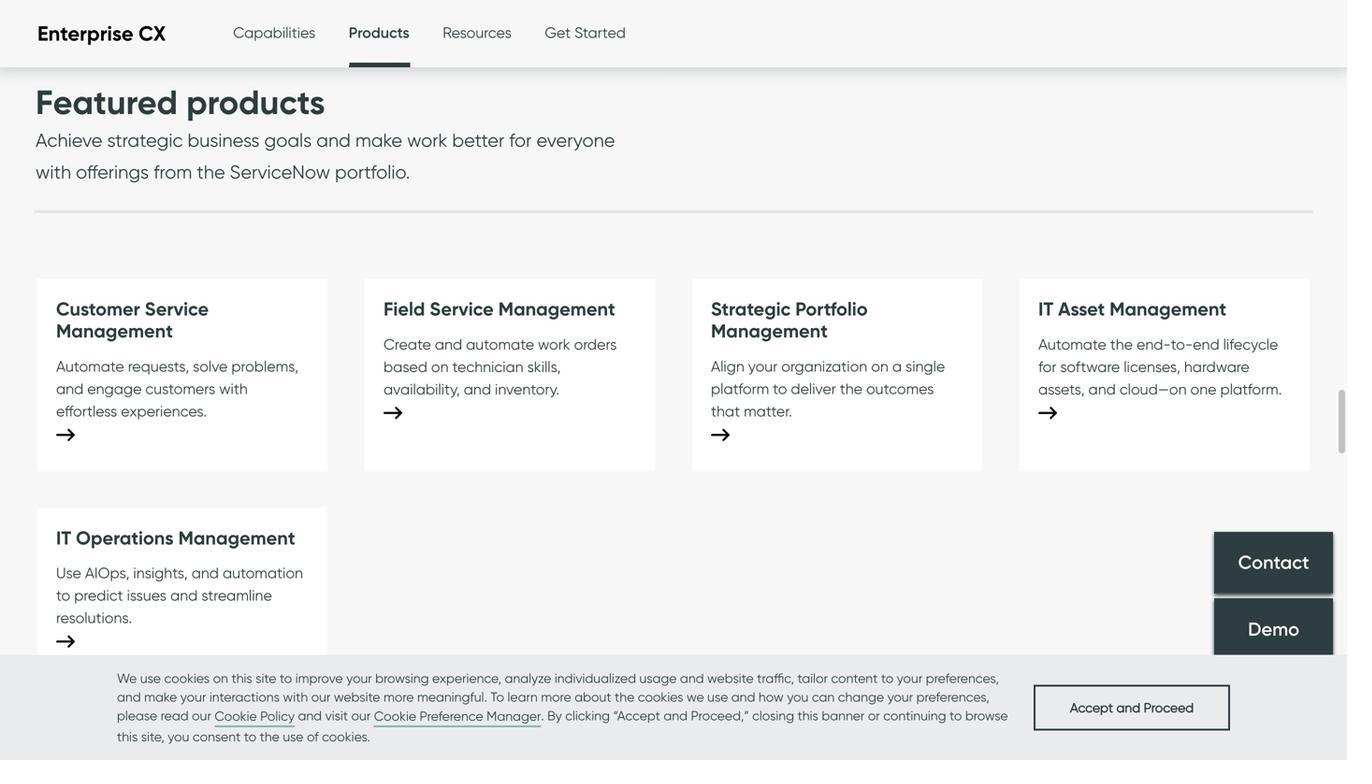 Task type: locate. For each thing, give the bounding box(es) containing it.
2 service from the left
[[430, 298, 494, 321]]

0 vertical spatial website
[[707, 671, 754, 687]]

matter.
[[744, 402, 792, 420]]

0 vertical spatial automate
[[1039, 335, 1107, 354]]

1 horizontal spatial work
[[538, 335, 570, 354]]

1 horizontal spatial this
[[232, 671, 252, 687]]

on up interactions
[[213, 671, 228, 687]]

align
[[711, 357, 745, 375]]

capabilities
[[233, 23, 316, 42]]

for up assets,
[[1039, 358, 1057, 376]]

make up read
[[144, 690, 177, 706]]

problems,
[[231, 357, 299, 375]]

our up consent at the bottom left of the page
[[192, 708, 211, 724]]

this up interactions
[[232, 671, 252, 687]]

0 horizontal spatial website
[[334, 690, 380, 706]]

0 vertical spatial with
[[36, 161, 71, 183]]

strategic
[[107, 129, 183, 152]]

it up "use"
[[56, 527, 71, 550]]

1 horizontal spatial for
[[1039, 358, 1057, 376]]

enterprise
[[37, 21, 133, 47]]

1 vertical spatial it
[[56, 527, 71, 550]]

automate the end-to-end lifecycle for software licenses, hardware assets, and cloud—on one platform.
[[1039, 335, 1282, 399]]

cookie down browsing
[[374, 709, 416, 725]]

goals
[[264, 129, 312, 152]]

make up portfolio.
[[355, 129, 402, 152]]

website up proceed,"
[[707, 671, 754, 687]]

to up change
[[881, 671, 894, 687]]

service for field
[[430, 298, 494, 321]]

0 vertical spatial work
[[407, 129, 448, 152]]

banner
[[822, 708, 865, 724]]

0 horizontal spatial make
[[144, 690, 177, 706]]

service up requests,
[[145, 298, 209, 321]]

management for customer service management
[[56, 319, 173, 343]]

better
[[452, 129, 505, 152]]

to
[[491, 690, 504, 706]]

change
[[838, 690, 884, 706]]

it left asset
[[1039, 298, 1054, 321]]

management inside 'customer service management'
[[56, 319, 173, 343]]

of
[[307, 729, 319, 745]]

to right "site"
[[280, 671, 292, 687]]

you inside we use cookies on this site to improve your browsing experience, analyze individualized usage and website traffic, tailor content to your preferences, and make your interactions with our website more meaningful. to learn more about the cookies we use and how you can change your preferences, please read our
[[787, 690, 809, 706]]

management
[[499, 298, 615, 321], [1110, 298, 1227, 321], [56, 319, 173, 343], [711, 319, 828, 343], [178, 527, 295, 550]]

proceed
[[1144, 700, 1194, 716]]

management for field service management
[[499, 298, 615, 321]]

0 horizontal spatial on
[[213, 671, 228, 687]]

0 horizontal spatial cookies
[[164, 671, 210, 687]]

1 horizontal spatial on
[[431, 358, 449, 376]]

usage
[[640, 671, 677, 687]]

and inside . by clicking "accept and proceed," closing this banner or continuing to browse this site, you consent to the use of cookies.
[[664, 708, 688, 724]]

business
[[188, 129, 260, 152]]

2 cookie from the left
[[374, 709, 416, 725]]

orders
[[574, 335, 617, 354]]

0 horizontal spatial with
[[36, 161, 71, 183]]

outcomes
[[866, 380, 934, 398]]

platform.
[[1221, 380, 1282, 399]]

products
[[186, 82, 325, 123]]

0 vertical spatial use
[[140, 671, 161, 687]]

1 horizontal spatial service
[[430, 298, 494, 321]]

and inside button
[[1117, 700, 1141, 716]]

with
[[36, 161, 71, 183], [219, 380, 248, 398], [283, 690, 308, 706]]

everyone
[[537, 129, 615, 152]]

the left end-
[[1110, 335, 1133, 354]]

to down "use"
[[56, 587, 70, 605]]

management for it asset management
[[1110, 298, 1227, 321]]

our inside cookie policy and visit our cookie preference manager
[[351, 708, 371, 724]]

that
[[711, 402, 740, 420]]

2 horizontal spatial with
[[283, 690, 308, 706]]

for inside featured products achieve strategic business goals and make work better for everyone with offerings from the servicenow portfolio.
[[509, 129, 532, 152]]

0 horizontal spatial more
[[384, 690, 414, 706]]

0 horizontal spatial it
[[56, 527, 71, 550]]

2 vertical spatial use
[[283, 729, 304, 745]]

to left browse
[[950, 708, 962, 724]]

products
[[349, 23, 410, 42]]

automate requests, solve problems, and engage customers with effortless experiences.
[[56, 357, 299, 420]]

1 vertical spatial work
[[538, 335, 570, 354]]

automate inside automate requests, solve problems, and engage customers with effortless experiences.
[[56, 357, 124, 375]]

a
[[893, 357, 902, 375]]

work inside create and automate work orders based on technician skills, availability, and inventory.
[[538, 335, 570, 354]]

1 horizontal spatial our
[[311, 690, 331, 706]]

portfolio.
[[335, 161, 410, 183]]

based
[[384, 358, 428, 376]]

started
[[575, 23, 626, 42]]

our right visit at the bottom left
[[351, 708, 371, 724]]

with inside automate requests, solve problems, and engage customers with effortless experiences.
[[219, 380, 248, 398]]

more up by
[[541, 690, 571, 706]]

management up align
[[711, 319, 828, 343]]

the down 'organization'
[[840, 380, 863, 398]]

customer service management
[[56, 298, 209, 343]]

closing
[[752, 708, 794, 724]]

0 horizontal spatial cookie
[[215, 709, 257, 725]]

service inside 'customer service management'
[[145, 298, 209, 321]]

meaningful.
[[417, 690, 487, 706]]

2 vertical spatial this
[[117, 729, 138, 745]]

with up 'policy'
[[283, 690, 308, 706]]

contact
[[1238, 551, 1310, 574]]

and inside automate requests, solve problems, and engage customers with effortless experiences.
[[56, 380, 84, 398]]

management inside strategic portfolio management
[[711, 319, 828, 343]]

1 vertical spatial make
[[144, 690, 177, 706]]

0 horizontal spatial for
[[509, 129, 532, 152]]

and inside cookie policy and visit our cookie preference manager
[[298, 708, 322, 724]]

on inside align your organization on a single platform to deliver the outcomes that matter.
[[871, 357, 889, 375]]

on left a
[[871, 357, 889, 375]]

insights,
[[133, 564, 188, 583]]

1 service from the left
[[145, 298, 209, 321]]

0 horizontal spatial our
[[192, 708, 211, 724]]

field service management
[[384, 298, 615, 321]]

featured
[[36, 82, 178, 123]]

cloud—on
[[1120, 380, 1187, 399]]

and inside featured products achieve strategic business goals and make work better for everyone with offerings from the servicenow portfolio.
[[317, 129, 351, 152]]

to
[[773, 380, 787, 398], [56, 587, 70, 605], [280, 671, 292, 687], [881, 671, 894, 687], [950, 708, 962, 724], [244, 729, 256, 745]]

"accept
[[613, 708, 661, 724]]

2 horizontal spatial use
[[708, 690, 728, 706]]

proceed,"
[[691, 708, 749, 724]]

1 horizontal spatial make
[[355, 129, 402, 152]]

1 vertical spatial for
[[1039, 358, 1057, 376]]

management up automation
[[178, 527, 295, 550]]

engage
[[87, 380, 142, 398]]

work up 'skills,'
[[538, 335, 570, 354]]

1 vertical spatial automate
[[56, 357, 124, 375]]

the down 'policy'
[[260, 729, 280, 745]]

demo
[[1248, 618, 1300, 641]]

for right "better"
[[509, 129, 532, 152]]

inventory.
[[495, 380, 560, 399]]

1 horizontal spatial use
[[283, 729, 304, 745]]

the up "accept
[[615, 690, 635, 706]]

0 horizontal spatial automate
[[56, 357, 124, 375]]

0 horizontal spatial this
[[117, 729, 138, 745]]

on for experience,
[[213, 671, 228, 687]]

1 horizontal spatial you
[[787, 690, 809, 706]]

align your organization on a single platform to deliver the outcomes that matter.
[[711, 357, 945, 420]]

0 horizontal spatial service
[[145, 298, 209, 321]]

this
[[232, 671, 252, 687], [798, 708, 819, 724], [117, 729, 138, 745]]

with inside featured products achieve strategic business goals and make work better for everyone with offerings from the servicenow portfolio.
[[36, 161, 71, 183]]

1 horizontal spatial cookie
[[374, 709, 416, 725]]

0 horizontal spatial use
[[140, 671, 161, 687]]

use up proceed,"
[[708, 690, 728, 706]]

0 vertical spatial preferences,
[[926, 671, 999, 687]]

resources
[[443, 23, 512, 42]]

the down business
[[197, 161, 225, 183]]

the inside we use cookies on this site to improve your browsing experience, analyze individualized usage and website traffic, tailor content to your preferences, and make your interactions with our website more meaningful. to learn more about the cookies we use and how you can change your preferences, please read our
[[615, 690, 635, 706]]

strategic
[[711, 298, 791, 321]]

to up the matter.
[[773, 380, 787, 398]]

our
[[311, 690, 331, 706], [192, 708, 211, 724], [351, 708, 371, 724]]

0 vertical spatial you
[[787, 690, 809, 706]]

0 horizontal spatial you
[[168, 729, 189, 745]]

1 horizontal spatial automate
[[1039, 335, 1107, 354]]

0 horizontal spatial work
[[407, 129, 448, 152]]

use right we
[[140, 671, 161, 687]]

work
[[407, 129, 448, 152], [538, 335, 570, 354]]

read
[[161, 708, 189, 724]]

on inside we use cookies on this site to improve your browsing experience, analyze individualized usage and website traffic, tailor content to your preferences, and make your interactions with our website more meaningful. to learn more about the cookies we use and how you can change your preferences, please read our
[[213, 671, 228, 687]]

1 cookie from the left
[[215, 709, 257, 725]]

automate
[[466, 335, 534, 354]]

the inside featured products achieve strategic business goals and make work better for everyone with offerings from the servicenow portfolio.
[[197, 161, 225, 183]]

automate inside automate the end-to-end lifecycle for software licenses, hardware assets, and cloud—on one platform.
[[1039, 335, 1107, 354]]

use left of
[[283, 729, 304, 745]]

2 more from the left
[[541, 690, 571, 706]]

technician
[[452, 358, 524, 376]]

create and automate work orders based on technician skills, availability, and inventory.
[[384, 335, 617, 399]]

cookies down usage
[[638, 690, 684, 706]]

service up automate
[[430, 298, 494, 321]]

you down read
[[168, 729, 189, 745]]

1 horizontal spatial more
[[541, 690, 571, 706]]

by
[[548, 708, 562, 724]]

this down please
[[117, 729, 138, 745]]

0 vertical spatial it
[[1039, 298, 1054, 321]]

0 vertical spatial cookies
[[164, 671, 210, 687]]

0 vertical spatial for
[[509, 129, 532, 152]]

streamline
[[202, 587, 272, 605]]

management up to-
[[1110, 298, 1227, 321]]

automate
[[1039, 335, 1107, 354], [56, 357, 124, 375]]

our down the improve
[[311, 690, 331, 706]]

1 vertical spatial with
[[219, 380, 248, 398]]

aiops,
[[85, 564, 130, 583]]

management up orders
[[499, 298, 615, 321]]

website up visit at the bottom left
[[334, 690, 380, 706]]

1 vertical spatial use
[[708, 690, 728, 706]]

solve
[[193, 357, 228, 375]]

with down solve
[[219, 380, 248, 398]]

this down 'can'
[[798, 708, 819, 724]]

1 vertical spatial cookies
[[638, 690, 684, 706]]

2 horizontal spatial our
[[351, 708, 371, 724]]

0 vertical spatial make
[[355, 129, 402, 152]]

the
[[197, 161, 225, 183], [1110, 335, 1133, 354], [840, 380, 863, 398], [615, 690, 635, 706], [260, 729, 280, 745]]

create
[[384, 335, 431, 354]]

2 vertical spatial with
[[283, 690, 308, 706]]

1 horizontal spatial it
[[1039, 298, 1054, 321]]

make inside featured products achieve strategic business goals and make work better for everyone with offerings from the servicenow portfolio.
[[355, 129, 402, 152]]

this inside we use cookies on this site to improve your browsing experience, analyze individualized usage and website traffic, tailor content to your preferences, and make your interactions with our website more meaningful. to learn more about the cookies we use and how you can change your preferences, please read our
[[232, 671, 252, 687]]

2 horizontal spatial on
[[871, 357, 889, 375]]

1 horizontal spatial website
[[707, 671, 754, 687]]

cookie down interactions
[[215, 709, 257, 725]]

automate up software
[[1039, 335, 1107, 354]]

1 vertical spatial you
[[168, 729, 189, 745]]

you down tailor at the right bottom
[[787, 690, 809, 706]]

management up requests,
[[56, 319, 173, 343]]

service for customer
[[145, 298, 209, 321]]

automate up engage
[[56, 357, 124, 375]]

on up availability,
[[431, 358, 449, 376]]

or
[[868, 708, 880, 724]]

work left "better"
[[407, 129, 448, 152]]

featured products achieve strategic business goals and make work better for everyone with offerings from the servicenow portfolio.
[[36, 82, 615, 183]]

it asset management
[[1039, 298, 1227, 321]]

0 vertical spatial this
[[232, 671, 252, 687]]

1 horizontal spatial with
[[219, 380, 248, 398]]

cookies up read
[[164, 671, 210, 687]]

more down browsing
[[384, 690, 414, 706]]

2 horizontal spatial this
[[798, 708, 819, 724]]

with down achieve
[[36, 161, 71, 183]]

single
[[906, 357, 945, 375]]

interactions
[[209, 690, 280, 706]]



Task type: describe. For each thing, give the bounding box(es) containing it.
on inside create and automate work orders based on technician skills, availability, and inventory.
[[431, 358, 449, 376]]

cookie policy link
[[215, 707, 295, 728]]

your inside align your organization on a single platform to deliver the outcomes that matter.
[[748, 357, 778, 375]]

work inside featured products achieve strategic business goals and make work better for everyone with offerings from the servicenow portfolio.
[[407, 129, 448, 152]]

for inside automate the end-to-end lifecycle for software licenses, hardware assets, and cloud—on one platform.
[[1039, 358, 1057, 376]]

predict
[[74, 587, 123, 605]]

1 vertical spatial website
[[334, 690, 380, 706]]

use
[[56, 564, 81, 583]]

customers
[[145, 380, 215, 398]]

the inside align your organization on a single platform to deliver the outcomes that matter.
[[840, 380, 863, 398]]

.
[[541, 708, 544, 724]]

cookies.
[[322, 729, 370, 745]]

accept and proceed
[[1070, 700, 1194, 716]]

tailor
[[798, 671, 828, 687]]

the inside . by clicking "accept and proceed," closing this banner or continuing to browse this site, you consent to the use of cookies.
[[260, 729, 280, 745]]

to inside align your organization on a single platform to deliver the outcomes that matter.
[[773, 380, 787, 398]]

clicking
[[565, 708, 610, 724]]

traffic,
[[757, 671, 794, 687]]

customer
[[56, 298, 140, 321]]

get
[[545, 23, 571, 42]]

cx
[[139, 21, 166, 47]]

experience,
[[432, 671, 502, 687]]

with inside we use cookies on this site to improve your browsing experience, analyze individualized usage and website traffic, tailor content to your preferences, and make your interactions with our website more meaningful. to learn more about the cookies we use and how you can change your preferences, please read our
[[283, 690, 308, 706]]

browse
[[965, 708, 1008, 724]]

learn
[[508, 690, 538, 706]]

cookie preference manager link
[[374, 707, 541, 728]]

about
[[575, 690, 612, 706]]

from
[[154, 161, 192, 183]]

one
[[1191, 380, 1217, 399]]

contact link
[[1215, 533, 1333, 594]]

issues
[[127, 587, 167, 605]]

asset
[[1058, 298, 1105, 321]]

site,
[[141, 729, 164, 745]]

content
[[831, 671, 878, 687]]

1 horizontal spatial cookies
[[638, 690, 684, 706]]

you inside . by clicking "accept and proceed," closing this banner or continuing to browse this site, you consent to the use of cookies.
[[168, 729, 189, 745]]

the inside automate the end-to-end lifecycle for software licenses, hardware assets, and cloud—on one platform.
[[1110, 335, 1133, 354]]

licenses,
[[1124, 358, 1181, 376]]

use inside . by clicking "accept and proceed," closing this banner or continuing to browse this site, you consent to the use of cookies.
[[283, 729, 304, 745]]

we
[[117, 671, 137, 687]]

it for it operations management
[[56, 527, 71, 550]]

operations
[[76, 527, 174, 550]]

improve
[[295, 671, 343, 687]]

get started
[[545, 23, 626, 42]]

preference
[[420, 709, 483, 725]]

automate for it asset management
[[1039, 335, 1107, 354]]

visit
[[325, 708, 348, 724]]

platform
[[711, 380, 769, 398]]

achieve
[[36, 129, 102, 152]]

use aiops, insights, and automation to predict issues and streamline resolutions.
[[56, 564, 303, 628]]

browsing
[[375, 671, 429, 687]]

skills,
[[527, 358, 561, 376]]

we
[[687, 690, 704, 706]]

lifecycle
[[1224, 335, 1279, 354]]

make inside we use cookies on this site to improve your browsing experience, analyze individualized usage and website traffic, tailor content to your preferences, and make your interactions with our website more meaningful. to learn more about the cookies we use and how you can change your preferences, please read our
[[144, 690, 177, 706]]

site
[[256, 671, 276, 687]]

get started link
[[545, 0, 626, 66]]

assets,
[[1039, 380, 1085, 399]]

to down cookie policy link
[[244, 729, 256, 745]]

requests,
[[128, 357, 189, 375]]

management for strategic portfolio management
[[711, 319, 828, 343]]

. by clicking "accept and proceed," closing this banner or continuing to browse this site, you consent to the use of cookies.
[[117, 708, 1008, 745]]

hardware
[[1184, 358, 1250, 376]]

resources link
[[443, 0, 512, 66]]

automate for customer service management
[[56, 357, 124, 375]]

to inside use aiops, insights, and automation to predict issues and streamline resolutions.
[[56, 587, 70, 605]]

capabilities link
[[233, 0, 316, 66]]

individualized
[[555, 671, 636, 687]]

offerings
[[76, 161, 149, 183]]

analyze
[[505, 671, 551, 687]]

1 more from the left
[[384, 690, 414, 706]]

policy
[[260, 709, 295, 725]]

we use cookies on this site to improve your browsing experience, analyze individualized usage and website traffic, tailor content to your preferences, and make your interactions with our website more meaningful. to learn more about the cookies we use and how you can change your preferences, please read our
[[117, 671, 999, 724]]

demo link
[[1215, 599, 1333, 661]]

availability,
[[384, 380, 460, 399]]

and inside automate the end-to-end lifecycle for software licenses, hardware assets, and cloud—on one platform.
[[1089, 380, 1116, 399]]

please
[[117, 708, 157, 724]]

1 vertical spatial preferences,
[[917, 690, 990, 706]]

products link
[[349, 0, 410, 70]]

management for it operations management
[[178, 527, 295, 550]]

on for outcomes
[[871, 357, 889, 375]]

accept and proceed button
[[1034, 685, 1230, 731]]

can
[[812, 690, 835, 706]]

resolutions.
[[56, 609, 132, 628]]

enterprise cx
[[37, 21, 166, 47]]

field
[[384, 298, 425, 321]]

how
[[759, 690, 784, 706]]

it for it asset management
[[1039, 298, 1054, 321]]

automation
[[223, 564, 303, 583]]

to-
[[1171, 335, 1193, 354]]

1 vertical spatial this
[[798, 708, 819, 724]]

manager
[[487, 709, 541, 725]]

strategic portfolio management
[[711, 298, 868, 343]]

software
[[1061, 358, 1120, 376]]



Task type: vqa. For each thing, say whether or not it's contained in the screenshot.
we
yes



